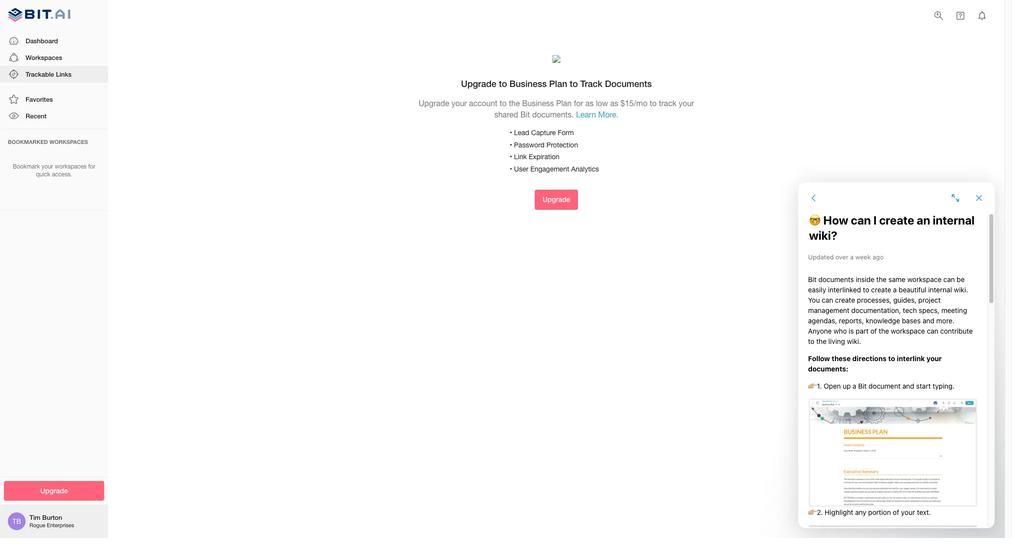 Task type: locate. For each thing, give the bounding box(es) containing it.
dialog
[[799, 182, 996, 529]]

0 horizontal spatial upgrade button
[[4, 481, 104, 501]]

as
[[586, 99, 594, 108], [611, 99, 619, 108]]

documents.
[[533, 110, 574, 119]]

tb
[[12, 518, 21, 526]]

business up the
[[510, 78, 547, 89]]

as up learn
[[586, 99, 594, 108]]

business inside upgrade your account to the business plan for as low as $15/mo to track your shared bit documents.
[[522, 99, 554, 108]]

upgrade button
[[535, 190, 578, 210], [4, 481, 104, 501]]

documents
[[605, 78, 652, 89]]

rogue
[[30, 523, 45, 529]]

• left user
[[510, 165, 512, 173]]

0 vertical spatial business
[[510, 78, 547, 89]]

your for to
[[452, 99, 467, 108]]

your up the quick
[[42, 163, 53, 170]]

business up bit
[[522, 99, 554, 108]]

plan up upgrade your account to the business plan for as low as $15/mo to track your shared bit documents.
[[550, 78, 568, 89]]

3 • from the top
[[510, 153, 512, 161]]

quick
[[36, 171, 50, 178]]

0 horizontal spatial your
[[42, 163, 53, 170]]

as right low
[[611, 99, 619, 108]]

burton
[[42, 514, 62, 522]]

your inside bookmark your workspaces for quick access.
[[42, 163, 53, 170]]

2 • from the top
[[510, 141, 512, 149]]

• left password at the top right of page
[[510, 141, 512, 149]]

bookmark your workspaces for quick access.
[[13, 163, 95, 178]]

lead
[[514, 129, 530, 137]]

1 horizontal spatial upgrade button
[[535, 190, 578, 210]]

trackable links button
[[0, 66, 108, 83]]

tim burton rogue enterprises
[[30, 514, 74, 529]]

tim
[[30, 514, 40, 522]]

favorites
[[26, 95, 53, 103]]

• left link
[[510, 153, 512, 161]]

2 as from the left
[[611, 99, 619, 108]]

bookmarked
[[8, 138, 48, 145]]

0 vertical spatial upgrade button
[[535, 190, 578, 210]]

upgrade to business plan to track documents
[[461, 78, 652, 89]]

to
[[499, 78, 507, 89], [570, 78, 578, 89], [500, 99, 507, 108], [650, 99, 657, 108]]

more.
[[599, 110, 619, 119]]

1 • from the top
[[510, 129, 512, 137]]

recent button
[[0, 108, 108, 125]]

for right 'workspaces'
[[88, 163, 95, 170]]

1 vertical spatial plan
[[557, 99, 572, 108]]

0 horizontal spatial for
[[88, 163, 95, 170]]

bookmarked workspaces
[[8, 138, 88, 145]]

enterprises
[[47, 523, 74, 529]]

upgrade button up the burton
[[4, 481, 104, 501]]

your right track
[[679, 99, 695, 108]]

•
[[510, 129, 512, 137], [510, 141, 512, 149], [510, 153, 512, 161], [510, 165, 512, 173]]

plan up documents.
[[557, 99, 572, 108]]

your left account
[[452, 99, 467, 108]]

your
[[452, 99, 467, 108], [679, 99, 695, 108], [42, 163, 53, 170]]

for
[[574, 99, 584, 108], [88, 163, 95, 170]]

1 vertical spatial upgrade button
[[4, 481, 104, 501]]

your for for
[[42, 163, 53, 170]]

0 vertical spatial for
[[574, 99, 584, 108]]

upgrade button down 'engagement'
[[535, 190, 578, 210]]

capture
[[532, 129, 556, 137]]

0 horizontal spatial as
[[586, 99, 594, 108]]

1 horizontal spatial for
[[574, 99, 584, 108]]

for up learn
[[574, 99, 584, 108]]

1 horizontal spatial your
[[452, 99, 467, 108]]

business
[[510, 78, 547, 89], [522, 99, 554, 108]]

upgrade
[[461, 78, 497, 89], [419, 99, 450, 108], [543, 195, 571, 204], [40, 487, 68, 495]]

1 horizontal spatial as
[[611, 99, 619, 108]]

form
[[558, 129, 574, 137]]

• left lead
[[510, 129, 512, 137]]

bookmark
[[13, 163, 40, 170]]

1 vertical spatial for
[[88, 163, 95, 170]]

access.
[[52, 171, 72, 178]]

1 vertical spatial business
[[522, 99, 554, 108]]

plan
[[550, 78, 568, 89], [557, 99, 572, 108]]

bit
[[521, 110, 530, 119]]

workspaces button
[[0, 49, 108, 66]]



Task type: vqa. For each thing, say whether or not it's contained in the screenshot.
changes
no



Task type: describe. For each thing, give the bounding box(es) containing it.
trackable links
[[26, 70, 72, 78]]

protection
[[547, 141, 578, 149]]

upgrade your account to the business plan for as low as $15/mo to track your shared bit documents.
[[419, 99, 695, 119]]

track
[[581, 78, 603, 89]]

2 horizontal spatial your
[[679, 99, 695, 108]]

expiration
[[529, 153, 560, 161]]

plan inside upgrade your account to the business plan for as low as $15/mo to track your shared bit documents.
[[557, 99, 572, 108]]

user
[[514, 165, 529, 173]]

dashboard button
[[0, 32, 108, 49]]

1 as from the left
[[586, 99, 594, 108]]

low
[[596, 99, 608, 108]]

for inside bookmark your workspaces for quick access.
[[88, 163, 95, 170]]

$15/mo
[[621, 99, 648, 108]]

dashboard
[[26, 37, 58, 45]]

password
[[514, 141, 545, 149]]

4 • from the top
[[510, 165, 512, 173]]

workspaces
[[26, 54, 62, 61]]

links
[[56, 70, 72, 78]]

trackable
[[26, 70, 54, 78]]

track
[[659, 99, 677, 108]]

recent
[[26, 112, 47, 120]]

learn more. link
[[576, 110, 619, 119]]

analytics
[[572, 165, 599, 173]]

learn more.
[[576, 110, 619, 119]]

0 vertical spatial plan
[[550, 78, 568, 89]]

upgrade inside upgrade your account to the business plan for as low as $15/mo to track your shared bit documents.
[[419, 99, 450, 108]]

• lead capture form • password protection • link expiration • user engagement analytics
[[510, 129, 599, 173]]

shared
[[495, 110, 519, 119]]

engagement
[[531, 165, 570, 173]]

account
[[469, 99, 498, 108]]

workspaces
[[49, 138, 88, 145]]

for inside upgrade your account to the business plan for as low as $15/mo to track your shared bit documents.
[[574, 99, 584, 108]]

the
[[509, 99, 520, 108]]

workspaces
[[55, 163, 87, 170]]

favorites button
[[0, 91, 108, 108]]

link
[[514, 153, 527, 161]]

learn
[[576, 110, 596, 119]]



